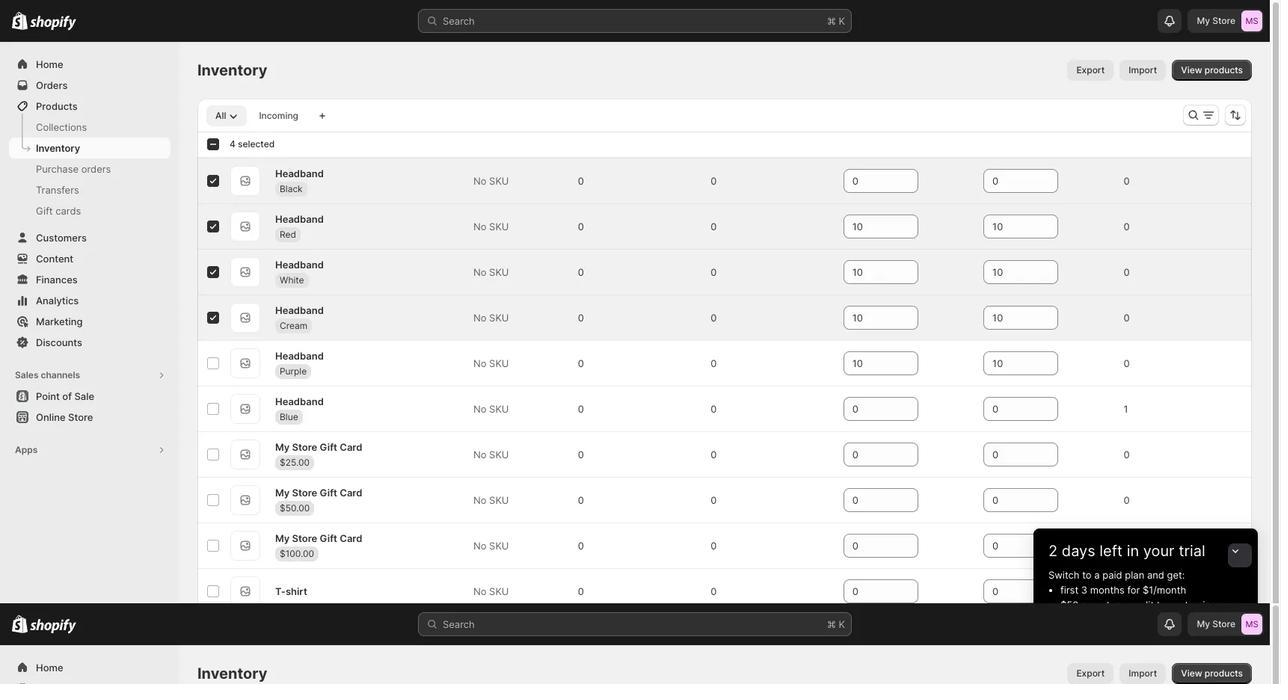 Task type: describe. For each thing, give the bounding box(es) containing it.
sales channels button
[[9, 365, 171, 386]]

cream
[[280, 320, 308, 331]]

headband link for headband purple
[[275, 348, 324, 363]]

customize
[[1169, 599, 1216, 611]]

1 button
[[1118, 399, 1150, 420]]

purchase orders
[[36, 163, 111, 175]]

2 days left in your trial
[[1049, 542, 1206, 560]]

pick your plan link
[[1049, 637, 1243, 658]]

analytics link
[[9, 290, 171, 311]]

paid
[[1103, 569, 1123, 581]]

content
[[36, 253, 73, 265]]

sku for my store gift card $100.00
[[489, 540, 509, 552]]

finances link
[[9, 269, 171, 290]]

card for my store gift card $25.00
[[340, 441, 362, 453]]

days
[[1062, 542, 1096, 560]]

online store button
[[0, 407, 180, 428]]

no for headband cream
[[473, 312, 487, 324]]

blue
[[280, 411, 298, 422]]

export button
[[1068, 60, 1114, 81]]

to inside to customize your online store and add bonus features
[[1157, 599, 1167, 611]]

create for create transfer
[[711, 632, 740, 643]]

store for my store gift card $50.00
[[292, 487, 317, 499]]

products
[[36, 100, 78, 112]]

t-
[[275, 586, 286, 598]]

blue link
[[275, 410, 303, 425]]

sales channels
[[15, 370, 80, 381]]

export
[[1077, 64, 1105, 76]]

my store gift card $100.00
[[275, 532, 362, 559]]

your inside dropdown button
[[1144, 542, 1175, 560]]

3
[[1082, 584, 1088, 596]]

features
[[1189, 614, 1226, 626]]

10 no from the top
[[473, 586, 487, 598]]

create for create purchase order
[[803, 632, 832, 643]]

my store gift card link for my store gift card $25.00
[[275, 440, 362, 454]]

marketing
[[36, 316, 83, 328]]

headband blue
[[275, 395, 324, 422]]

$100.00 link
[[275, 547, 319, 561]]

your inside to customize your online store and add bonus features
[[1219, 599, 1239, 611]]

red
[[280, 229, 296, 240]]

headband for headband blue
[[275, 395, 324, 407]]

store for my store gift card $100.00
[[292, 532, 317, 544]]

incoming
[[259, 110, 299, 121]]

analytics
[[36, 295, 79, 307]]

update
[[607, 632, 639, 643]]

get:
[[1168, 569, 1185, 581]]

$100.00
[[280, 548, 314, 559]]

view products link
[[1173, 60, 1252, 81]]

sales
[[15, 370, 39, 381]]

$50 app store credit link
[[1061, 599, 1155, 611]]

bulk
[[543, 632, 562, 643]]

no sku for headband black
[[473, 175, 509, 187]]

gift for my store gift card $50.00
[[320, 487, 337, 499]]

no sku for my store gift card $25.00
[[473, 449, 509, 461]]

content link
[[9, 248, 171, 269]]

of
[[62, 391, 72, 403]]

all
[[215, 110, 226, 121]]

settings link
[[9, 652, 171, 673]]

sku for headband black
[[489, 175, 509, 187]]

no for headband red
[[473, 221, 487, 233]]

point
[[36, 391, 60, 403]]

collections link
[[9, 117, 171, 138]]

search
[[443, 15, 475, 27]]

point of sale link
[[9, 386, 171, 407]]

no sku for my store gift card $50.00
[[473, 495, 509, 506]]

purchase
[[834, 632, 874, 643]]

apps
[[15, 444, 38, 456]]

headband link for headband cream
[[275, 303, 324, 318]]

headband black
[[275, 167, 324, 194]]

sku for headband white
[[489, 266, 509, 278]]

discounts
[[36, 337, 82, 349]]

no for my store gift card $100.00
[[473, 540, 487, 552]]

first
[[1061, 584, 1079, 596]]

my store gift card link for my store gift card $50.00
[[275, 485, 362, 500]]

my store gift card $50.00
[[275, 487, 362, 514]]

purple link
[[275, 364, 311, 379]]

credit
[[1128, 599, 1155, 611]]

bonus
[[1158, 614, 1186, 626]]

months
[[1091, 584, 1125, 596]]

$50.00
[[280, 502, 310, 514]]

gift cards link
[[9, 201, 171, 221]]

2 days left in your trial button
[[1034, 529, 1258, 560]]

headband link for headband red
[[275, 211, 324, 226]]

2 days left in your trial element
[[1034, 568, 1258, 673]]

customers
[[36, 232, 87, 244]]

⌘ k
[[827, 15, 845, 27]]

0 vertical spatial store
[[1102, 599, 1125, 611]]

$1/month
[[1143, 584, 1187, 596]]

store for my store
[[1213, 15, 1236, 26]]

online
[[1061, 614, 1088, 626]]

headband white
[[275, 258, 324, 285]]

app
[[1082, 599, 1099, 611]]

inventory link
[[9, 138, 171, 159]]

1 horizontal spatial inventory
[[198, 61, 268, 79]]

selected
[[238, 138, 275, 150]]

no for headband purple
[[473, 358, 487, 370]]

home link
[[9, 54, 171, 75]]

edit
[[564, 632, 580, 643]]

headband cream
[[275, 304, 324, 331]]

no for my store gift card $25.00
[[473, 449, 487, 461]]

1 horizontal spatial plan
[[1158, 641, 1176, 652]]

orders
[[81, 163, 111, 175]]

online store
[[36, 411, 93, 423]]



Task type: locate. For each thing, give the bounding box(es) containing it.
8 no from the top
[[473, 495, 487, 506]]

headband up black
[[275, 167, 324, 179]]

black
[[280, 183, 303, 194]]

to customize your online store and add bonus features
[[1061, 599, 1239, 626]]

sku
[[489, 175, 509, 187], [489, 221, 509, 233], [489, 266, 509, 278], [489, 312, 509, 324], [489, 358, 509, 370], [489, 403, 509, 415], [489, 449, 509, 461], [489, 495, 509, 506], [489, 540, 509, 552], [489, 586, 509, 598]]

7 no from the top
[[473, 449, 487, 461]]

0 horizontal spatial plan
[[1125, 569, 1145, 581]]

$50 app store credit
[[1061, 599, 1155, 611]]

headband for headband cream
[[275, 304, 324, 316]]

3 no sku from the top
[[473, 266, 509, 278]]

marketing link
[[9, 311, 171, 332]]

card inside my store gift card $50.00
[[340, 487, 362, 499]]

gift inside my store gift card $50.00
[[320, 487, 337, 499]]

create left the transfer
[[711, 632, 740, 643]]

gift for my store gift card $100.00
[[320, 532, 337, 544]]

sale
[[74, 391, 94, 403]]

my for my store
[[1197, 15, 1211, 26]]

plan up for
[[1125, 569, 1145, 581]]

no sku for headband red
[[473, 221, 509, 233]]

t-shirt link
[[275, 584, 307, 599]]

1 vertical spatial card
[[340, 487, 362, 499]]

no for headband white
[[473, 266, 487, 278]]

3 card from the top
[[340, 532, 362, 544]]

2 headband link from the top
[[275, 211, 324, 226]]

no for my store gift card $50.00
[[473, 495, 487, 506]]

and up $1/month
[[1148, 569, 1165, 581]]

incoming link
[[250, 105, 307, 126]]

products
[[1205, 64, 1243, 76]]

inventory
[[198, 61, 268, 79], [36, 142, 80, 154]]

gift inside my store gift card $100.00
[[320, 532, 337, 544]]

no sku for my store gift card $100.00
[[473, 540, 509, 552]]

8 no sku from the top
[[473, 495, 509, 506]]

discounts link
[[9, 332, 171, 353]]

sku for headband purple
[[489, 358, 509, 370]]

black link
[[275, 181, 307, 196]]

to
[[1083, 569, 1092, 581], [1157, 599, 1167, 611]]

quantities
[[641, 632, 684, 643]]

my store gift card $25.00
[[275, 441, 362, 468]]

in
[[1127, 542, 1140, 560]]

no
[[473, 175, 487, 187], [473, 221, 487, 233], [473, 266, 487, 278], [473, 312, 487, 324], [473, 358, 487, 370], [473, 403, 487, 415], [473, 449, 487, 461], [473, 495, 487, 506], [473, 540, 487, 552], [473, 586, 487, 598]]

gift inside gift cards link
[[36, 205, 53, 217]]

k
[[839, 15, 845, 27]]

switch
[[1049, 569, 1080, 581]]

store for my store gift card $25.00
[[292, 441, 317, 453]]

1 vertical spatial store
[[1091, 614, 1115, 626]]

pick
[[1116, 641, 1134, 652]]

2 no from the top
[[473, 221, 487, 233]]

my up $100.00
[[275, 532, 290, 544]]

2 headband from the top
[[275, 213, 324, 225]]

5 no from the top
[[473, 358, 487, 370]]

headband up blue
[[275, 395, 324, 407]]

add
[[1137, 614, 1155, 626]]

1 horizontal spatial shopify image
[[30, 16, 76, 30]]

no sku for headband blue
[[473, 403, 509, 415]]

6 no from the top
[[473, 403, 487, 415]]

card for my store gift card $50.00
[[340, 487, 362, 499]]

headband red
[[275, 213, 324, 240]]

point of sale
[[36, 391, 94, 403]]

2 no sku from the top
[[473, 221, 509, 233]]

inventory up purchase
[[36, 142, 80, 154]]

1 vertical spatial and
[[1117, 614, 1135, 626]]

store inside to customize your online store and add bonus features
[[1091, 614, 1115, 626]]

your right in at bottom right
[[1144, 542, 1175, 560]]

inventory up 'all' dropdown button
[[198, 61, 268, 79]]

to left a
[[1083, 569, 1092, 581]]

finances
[[36, 274, 78, 286]]

10 sku from the top
[[489, 586, 509, 598]]

0 horizontal spatial inventory
[[36, 142, 80, 154]]

1 headband from the top
[[275, 167, 324, 179]]

order
[[876, 632, 899, 643]]

2 vertical spatial card
[[340, 532, 362, 544]]

gift down my store gift card $50.00
[[320, 532, 337, 544]]

1 no from the top
[[473, 175, 487, 187]]

1 vertical spatial to
[[1157, 599, 1167, 611]]

3 no from the top
[[473, 266, 487, 278]]

red link
[[275, 227, 301, 242]]

4 selected
[[230, 138, 275, 150]]

and for plan
[[1148, 569, 1165, 581]]

4 sku from the top
[[489, 312, 509, 324]]

4 headband link from the top
[[275, 303, 324, 318]]

card up my store gift card $50.00
[[340, 441, 362, 453]]

shopify image
[[12, 12, 28, 30], [30, 16, 76, 30]]

5 sku from the top
[[489, 358, 509, 370]]

white
[[280, 274, 304, 285]]

my store gift card link for my store gift card $100.00
[[275, 531, 362, 546]]

my inside my store gift card $100.00
[[275, 532, 290, 544]]

0 horizontal spatial and
[[1117, 614, 1135, 626]]

my store gift card link
[[275, 440, 362, 454], [275, 485, 362, 500], [275, 531, 362, 546]]

1
[[1124, 403, 1129, 415]]

1 card from the top
[[340, 441, 362, 453]]

transfers link
[[9, 180, 171, 201]]

7 no sku from the top
[[473, 449, 509, 461]]

0 vertical spatial inventory
[[198, 61, 268, 79]]

1 no sku from the top
[[473, 175, 509, 187]]

headband purple
[[275, 350, 324, 377]]

cards
[[56, 205, 81, 217]]

headband link up red
[[275, 211, 324, 226]]

1 horizontal spatial and
[[1148, 569, 1165, 581]]

and for store
[[1117, 614, 1135, 626]]

10 no sku from the top
[[473, 586, 509, 598]]

headband for headband red
[[275, 213, 324, 225]]

store left my store image
[[1213, 15, 1236, 26]]

6 sku from the top
[[489, 403, 509, 415]]

first 3 months for $1/month
[[1061, 584, 1187, 596]]

transfers
[[36, 184, 79, 196]]

$25.00 link
[[275, 455, 314, 470]]

no sku for headband cream
[[473, 312, 509, 324]]

a
[[1095, 569, 1100, 581]]

9 no from the top
[[473, 540, 487, 552]]

no sku for headband purple
[[473, 358, 509, 370]]

store down months
[[1102, 599, 1125, 611]]

2 my store gift card link from the top
[[275, 485, 362, 500]]

headband up red
[[275, 213, 324, 225]]

create purchase order button
[[794, 628, 908, 649]]

7 sku from the top
[[489, 449, 509, 461]]

headband link up the cream
[[275, 303, 324, 318]]

0 vertical spatial your
[[1144, 542, 1175, 560]]

update quantities button
[[598, 628, 693, 649]]

1 headband link from the top
[[275, 166, 324, 181]]

headband link
[[275, 166, 324, 181], [275, 211, 324, 226], [275, 257, 324, 272], [275, 303, 324, 318], [275, 348, 324, 363], [275, 394, 324, 409]]

and
[[1148, 569, 1165, 581], [1117, 614, 1135, 626]]

headband link up white
[[275, 257, 324, 272]]

your up features
[[1219, 599, 1239, 611]]

create inside create transfer button
[[711, 632, 740, 643]]

my inside my store gift card $25.00
[[275, 441, 290, 453]]

1 vertical spatial inventory
[[36, 142, 80, 154]]

headband link for headband black
[[275, 166, 324, 181]]

2 vertical spatial my store gift card link
[[275, 531, 362, 546]]

left
[[1100, 542, 1123, 560]]

headband link up black
[[275, 166, 324, 181]]

create transfer button
[[702, 628, 785, 649]]

5 no sku from the top
[[473, 358, 509, 370]]

headband for headband purple
[[275, 350, 324, 362]]

card inside my store gift card $25.00
[[340, 441, 362, 453]]

my for my store gift card $100.00
[[275, 532, 290, 544]]

purchase orders link
[[9, 159, 171, 180]]

sku for my store gift card $50.00
[[489, 495, 509, 506]]

tab list containing all
[[203, 105, 310, 126]]

for
[[1128, 584, 1140, 596]]

gift down my store gift card $25.00
[[320, 487, 337, 499]]

my up $25.00 at the bottom left
[[275, 441, 290, 453]]

no for headband blue
[[473, 403, 487, 415]]

4 headband from the top
[[275, 304, 324, 316]]

your right pick
[[1136, 641, 1156, 652]]

store up $50.00
[[292, 487, 317, 499]]

my for my store gift card $25.00
[[275, 441, 290, 453]]

headband up white
[[275, 258, 324, 270]]

0 button
[[572, 171, 605, 192], [705, 171, 738, 192], [1118, 171, 1151, 192], [572, 216, 605, 237], [705, 216, 738, 237], [1118, 216, 1151, 237], [572, 262, 605, 283], [705, 262, 738, 283], [1118, 262, 1151, 283], [572, 307, 605, 328], [705, 307, 738, 328], [1118, 307, 1151, 328], [572, 353, 605, 374], [705, 353, 738, 374], [1118, 353, 1151, 374], [572, 399, 605, 420], [705, 399, 738, 420], [572, 444, 605, 465], [705, 444, 738, 465], [1118, 444, 1151, 465], [572, 490, 605, 511], [705, 490, 738, 511], [1118, 490, 1151, 511], [572, 536, 605, 557], [705, 536, 738, 557], [572, 581, 605, 602], [705, 581, 738, 602]]

0 vertical spatial my store gift card link
[[275, 440, 362, 454]]

headband up purple at the left bottom of the page
[[275, 350, 324, 362]]

switch to a paid plan and get:
[[1049, 569, 1185, 581]]

None number field
[[844, 169, 896, 193], [984, 169, 1036, 193], [844, 215, 896, 239], [984, 215, 1036, 239], [844, 260, 896, 284], [984, 260, 1036, 284], [844, 306, 896, 330], [984, 306, 1036, 330], [844, 352, 896, 376], [984, 352, 1036, 376], [844, 397, 896, 421], [984, 397, 1036, 421], [844, 443, 896, 467], [984, 443, 1036, 467], [844, 489, 896, 512], [984, 489, 1036, 512], [844, 534, 896, 558], [984, 534, 1036, 558], [844, 580, 896, 604], [984, 580, 1036, 604], [844, 169, 896, 193], [984, 169, 1036, 193], [844, 215, 896, 239], [984, 215, 1036, 239], [844, 260, 896, 284], [984, 260, 1036, 284], [844, 306, 896, 330], [984, 306, 1036, 330], [844, 352, 896, 376], [984, 352, 1036, 376], [844, 397, 896, 421], [984, 397, 1036, 421], [844, 443, 896, 467], [984, 443, 1036, 467], [844, 489, 896, 512], [984, 489, 1036, 512], [844, 534, 896, 558], [984, 534, 1036, 558], [844, 580, 896, 604], [984, 580, 1036, 604]]

channels
[[41, 370, 80, 381]]

1 horizontal spatial to
[[1157, 599, 1167, 611]]

my for my store gift card $50.00
[[275, 487, 290, 499]]

headband for headband black
[[275, 167, 324, 179]]

headband up the cream
[[275, 304, 324, 316]]

0 vertical spatial and
[[1148, 569, 1165, 581]]

headband link for headband blue
[[275, 394, 324, 409]]

0 vertical spatial to
[[1083, 569, 1092, 581]]

store up $100.00
[[292, 532, 317, 544]]

my up $50.00
[[275, 487, 290, 499]]

headband link for headband white
[[275, 257, 324, 272]]

my left my store image
[[1197, 15, 1211, 26]]

headband for headband white
[[275, 258, 324, 270]]

white link
[[275, 273, 309, 288]]

purchase
[[36, 163, 79, 175]]

3 headband from the top
[[275, 258, 324, 270]]

0
[[578, 175, 584, 187], [711, 175, 717, 187], [1124, 175, 1130, 187], [578, 221, 584, 233], [711, 221, 717, 233], [1124, 221, 1130, 233], [578, 266, 584, 278], [711, 266, 717, 278], [1124, 266, 1130, 278], [578, 312, 584, 324], [711, 312, 717, 324], [1124, 312, 1130, 324], [578, 358, 584, 370], [711, 358, 717, 370], [1124, 358, 1130, 370], [578, 403, 584, 415], [711, 403, 717, 415], [578, 449, 584, 461], [711, 449, 717, 461], [1124, 449, 1130, 461], [578, 495, 584, 506], [711, 495, 717, 506], [1124, 495, 1130, 506], [578, 540, 584, 552], [711, 540, 717, 552], [578, 586, 584, 598], [711, 586, 717, 598]]

headband link up purple at the left bottom of the page
[[275, 348, 324, 363]]

update quantities
[[607, 632, 684, 643]]

1 vertical spatial your
[[1219, 599, 1239, 611]]

store inside button
[[68, 411, 93, 423]]

no sku for headband white
[[473, 266, 509, 278]]

create left purchase
[[803, 632, 832, 643]]

3 sku from the top
[[489, 266, 509, 278]]

2
[[1049, 542, 1058, 560]]

1 horizontal spatial create
[[803, 632, 832, 643]]

store for online store
[[68, 411, 93, 423]]

6 headband from the top
[[275, 395, 324, 407]]

store
[[1102, 599, 1125, 611], [1091, 614, 1115, 626]]

store inside my store gift card $25.00
[[292, 441, 317, 453]]

card inside my store gift card $100.00
[[340, 532, 362, 544]]

3 headband link from the top
[[275, 257, 324, 272]]

1 create from the left
[[711, 632, 740, 643]]

1 my store gift card link from the top
[[275, 440, 362, 454]]

gift inside my store gift card $25.00
[[320, 441, 337, 453]]

sku for my store gift card $25.00
[[489, 449, 509, 461]]

card for my store gift card $100.00
[[340, 532, 362, 544]]

store down 'sale'
[[68, 411, 93, 423]]

and left the add
[[1117, 614, 1135, 626]]

create
[[711, 632, 740, 643], [803, 632, 832, 643]]

sku for headband cream
[[489, 312, 509, 324]]

1 vertical spatial plan
[[1158, 641, 1176, 652]]

tab list
[[203, 105, 310, 126]]

0 horizontal spatial create
[[711, 632, 740, 643]]

4 no sku from the top
[[473, 312, 509, 324]]

create inside create purchase order button
[[803, 632, 832, 643]]

1 sku from the top
[[489, 175, 509, 187]]

your
[[1144, 542, 1175, 560], [1219, 599, 1239, 611], [1136, 641, 1156, 652]]

3 my store gift card link from the top
[[275, 531, 362, 546]]

store up $25.00 at the bottom left
[[292, 441, 317, 453]]

8 sku from the top
[[489, 495, 509, 506]]

plan down bonus
[[1158, 641, 1176, 652]]

my store image
[[1242, 10, 1263, 31]]

sku for headband red
[[489, 221, 509, 233]]

4
[[230, 138, 236, 150]]

my store gift card link up $50.00
[[275, 485, 362, 500]]

no for headband black
[[473, 175, 487, 187]]

cream link
[[275, 318, 312, 333]]

$50
[[1061, 599, 1079, 611]]

my store gift card link up $100.00
[[275, 531, 362, 546]]

6 no sku from the top
[[473, 403, 509, 415]]

to down $1/month
[[1157, 599, 1167, 611]]

apps button
[[9, 440, 171, 461]]

0 vertical spatial plan
[[1125, 569, 1145, 581]]

gift cards
[[36, 205, 81, 217]]

gift down headband blue
[[320, 441, 337, 453]]

0 horizontal spatial to
[[1083, 569, 1092, 581]]

my store gift card link up $25.00 at the bottom left
[[275, 440, 362, 454]]

settings
[[36, 656, 75, 668]]

0 vertical spatial card
[[340, 441, 362, 453]]

2 vertical spatial your
[[1136, 641, 1156, 652]]

0 horizontal spatial shopify image
[[12, 12, 28, 30]]

bulk edit
[[543, 632, 580, 643]]

5 headband link from the top
[[275, 348, 324, 363]]

headband link up blue
[[275, 394, 324, 409]]

products link
[[9, 96, 171, 117]]

store down $50 app store credit link
[[1091, 614, 1115, 626]]

and inside to customize your online store and add bonus features
[[1117, 614, 1135, 626]]

gift for my store gift card $25.00
[[320, 441, 337, 453]]

card down my store gift card $25.00
[[340, 487, 362, 499]]

9 no sku from the top
[[473, 540, 509, 552]]

view products
[[1182, 64, 1243, 76]]

sku for headband blue
[[489, 403, 509, 415]]

card down my store gift card $50.00
[[340, 532, 362, 544]]

2 card from the top
[[340, 487, 362, 499]]

gift left the cards
[[36, 205, 53, 217]]

$25.00
[[280, 457, 310, 468]]

store inside my store gift card $50.00
[[292, 487, 317, 499]]

online store link
[[9, 407, 171, 428]]

9 sku from the top
[[489, 540, 509, 552]]

4 no from the top
[[473, 312, 487, 324]]

2 sku from the top
[[489, 221, 509, 233]]

collections
[[36, 121, 87, 133]]

6 headband link from the top
[[275, 394, 324, 409]]

1 vertical spatial my store gift card link
[[275, 485, 362, 500]]

point of sale button
[[0, 386, 180, 407]]

my inside my store gift card $50.00
[[275, 487, 290, 499]]

2 create from the left
[[803, 632, 832, 643]]

5 headband from the top
[[275, 350, 324, 362]]

store inside my store gift card $100.00
[[292, 532, 317, 544]]



Task type: vqa. For each thing, say whether or not it's contained in the screenshot.
YOU
no



